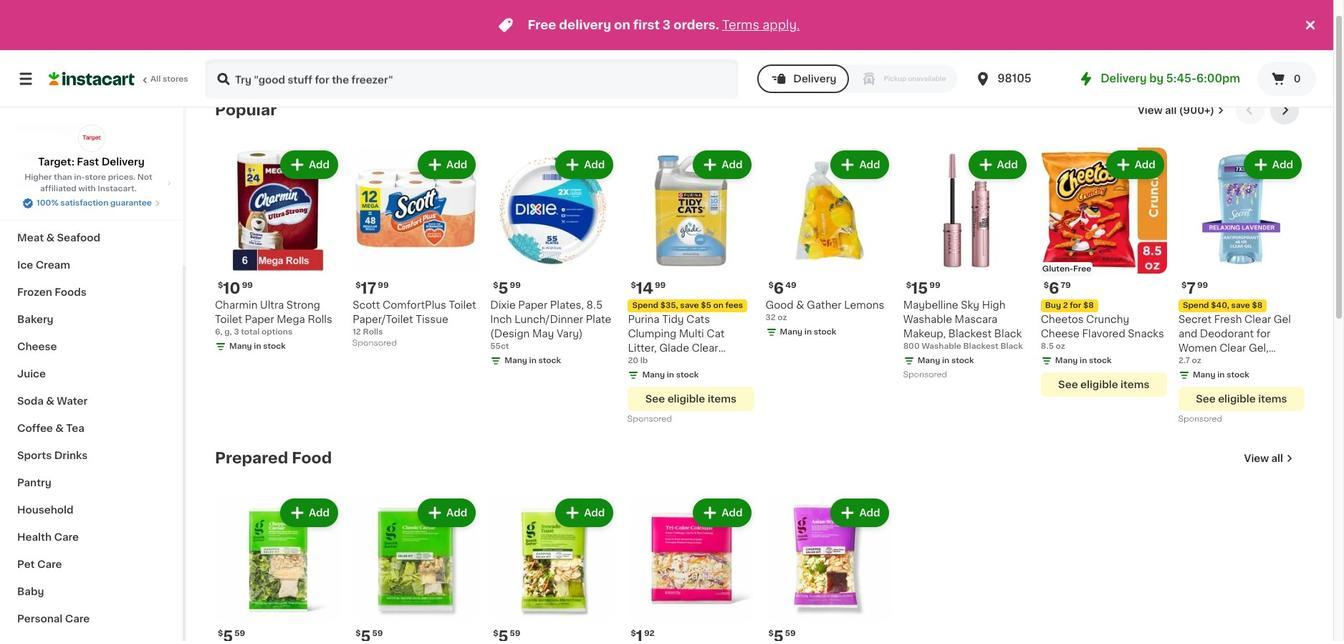 Task type: locate. For each thing, give the bounding box(es) containing it.
14
[[636, 281, 654, 296]]

8.5 inside the cheetos crunchy cheese flavored snacks 8.5 oz
[[1041, 343, 1054, 351]]

99 right 15
[[930, 282, 941, 290]]

0 vertical spatial all
[[1166, 105, 1177, 115]]

see eligible items button down lavender
[[1179, 387, 1305, 412]]

items down flavored
[[1121, 380, 1150, 390]]

see down the cheetos crunchy cheese flavored snacks 8.5 oz
[[1059, 380, 1079, 390]]

3 inside limited time offer region
[[663, 19, 671, 31]]

women
[[1179, 343, 1218, 353]]

clear down deodorant
[[1220, 343, 1247, 353]]

0 vertical spatial view
[[1138, 105, 1163, 115]]

32
[[766, 314, 776, 322]]

for
[[1070, 302, 1082, 310], [1257, 329, 1271, 339]]

Search field
[[206, 60, 738, 97]]

0 vertical spatial paper
[[518, 300, 548, 310]]

see for 6
[[1059, 380, 1079, 390]]

fresh up deodorant
[[1215, 315, 1243, 325]]

all stores link
[[49, 59, 189, 99]]

see eligible items button for 7
[[1179, 387, 1305, 412]]

0 vertical spatial on
[[614, 19, 631, 31]]

many in stock down may
[[505, 357, 561, 365]]

see eligible items down glade
[[646, 394, 737, 404]]

0 horizontal spatial save
[[681, 302, 699, 310]]

ice
[[17, 260, 33, 270]]

stock down good & gather lemons 32 oz
[[814, 328, 837, 336]]

99 right 17
[[378, 282, 389, 290]]

free
[[528, 19, 557, 31], [1074, 265, 1092, 273]]

prepared food
[[215, 451, 332, 466]]

items down cat
[[708, 394, 737, 404]]

stock for spend $40, save $8
[[1227, 371, 1250, 379]]

stock for 6
[[814, 328, 837, 336]]

water
[[57, 396, 88, 406]]

99 inside $ 5 99
[[510, 282, 521, 290]]

& right meat
[[46, 233, 55, 243]]

stock down options
[[263, 343, 286, 351]]

product group
[[215, 148, 341, 356], [353, 148, 479, 351], [490, 148, 617, 370], [628, 148, 754, 427], [766, 148, 892, 341], [904, 148, 1030, 383], [1041, 148, 1168, 397], [1179, 148, 1305, 427], [215, 496, 341, 642], [353, 496, 479, 642], [490, 496, 617, 642], [628, 496, 754, 642], [766, 496, 892, 642]]

pantry link
[[9, 470, 174, 497]]

1 $8 from the left
[[1084, 302, 1094, 310]]

3 right 'g,'
[[234, 328, 239, 336]]

& right the good
[[797, 300, 805, 310]]

None search field
[[205, 59, 739, 99]]

stock down lavender
[[1227, 371, 1250, 379]]

oz down cheetos
[[1056, 343, 1066, 351]]

0 vertical spatial black
[[995, 329, 1022, 339]]

see eligible items down flavored
[[1059, 380, 1150, 390]]

1 vertical spatial 3
[[234, 328, 239, 336]]

1 horizontal spatial paper
[[518, 300, 548, 310]]

1 spend from the left
[[633, 302, 659, 310]]

0 horizontal spatial 8.5
[[587, 300, 603, 310]]

gluten-free
[[1043, 265, 1092, 273]]

see eligible items button down flavored
[[1041, 373, 1168, 397]]

0 horizontal spatial delivery
[[102, 157, 145, 167]]

fresh for fresh fruit
[[17, 151, 46, 161]]

1 vertical spatial fresh
[[17, 151, 46, 161]]

0 vertical spatial 3
[[663, 19, 671, 31]]

0 vertical spatial care
[[54, 533, 79, 543]]

0 horizontal spatial eligible
[[668, 394, 706, 404]]

$ 5 99
[[493, 281, 521, 296]]

on left first
[[614, 19, 631, 31]]

0 horizontal spatial items
[[708, 394, 737, 404]]

& down affiliated
[[57, 206, 66, 216]]

1 horizontal spatial see eligible items
[[1059, 380, 1150, 390]]

sponsored badge image down refreshing
[[1179, 415, 1222, 424]]

many down total
[[229, 343, 252, 351]]

1 horizontal spatial save
[[1232, 302, 1251, 310]]

cat
[[707, 329, 725, 339]]

3 59 from the left
[[510, 630, 521, 638]]

in down the makeup,
[[943, 357, 950, 365]]

1 horizontal spatial 6
[[1050, 281, 1060, 296]]

many down refreshing
[[1193, 371, 1216, 379]]

fruit
[[48, 151, 72, 161]]

0 vertical spatial 8.5
[[587, 300, 603, 310]]

deodorant
[[1201, 329, 1255, 339]]

0 horizontal spatial 3
[[234, 328, 239, 336]]

on right $5
[[714, 302, 724, 310]]

99 for 5
[[510, 282, 521, 290]]

& left "tea"
[[55, 424, 64, 434]]

6 left 79
[[1050, 281, 1060, 296]]

high
[[983, 300, 1006, 310]]

higher
[[24, 173, 52, 181]]

rolls inside charmin ultra strong toilet paper mega rolls 6, g, 3 total options
[[308, 315, 332, 325]]

fresh up 'higher'
[[17, 151, 46, 161]]

delivery down apply.
[[794, 74, 837, 84]]

product group containing 5
[[490, 148, 617, 370]]

3 inside charmin ultra strong toilet paper mega rolls 6, g, 3 total options
[[234, 328, 239, 336]]

rolls down strong
[[308, 315, 332, 325]]

save
[[681, 302, 699, 310], [1232, 302, 1251, 310]]

washable down maybelline
[[904, 315, 953, 325]]

rolls for 12
[[363, 328, 383, 336]]

good
[[766, 300, 794, 310]]

in for spend $35, save $5 on fees
[[667, 371, 675, 379]]

3 right first
[[663, 19, 671, 31]]

10
[[223, 281, 241, 296]]

soda
[[17, 396, 44, 406]]

instacart.
[[98, 185, 137, 193]]

0 horizontal spatial see eligible items button
[[628, 387, 754, 412]]

$ inside $ 17 99
[[356, 282, 361, 290]]

makeup,
[[904, 329, 946, 339]]

2 6 from the left
[[1050, 281, 1060, 296]]

terms apply. link
[[722, 19, 800, 31]]

1 horizontal spatial 8.5
[[1041, 343, 1054, 351]]

cheese down bakery at the left
[[17, 342, 57, 352]]

in down refreshing
[[1218, 371, 1225, 379]]

1 horizontal spatial snacks
[[1129, 329, 1165, 339]]

0 horizontal spatial all
[[1166, 105, 1177, 115]]

2 99 from the left
[[378, 282, 389, 290]]

15
[[912, 281, 929, 296]]

1 horizontal spatial for
[[1257, 329, 1271, 339]]

oz inside good & gather lemons 32 oz
[[778, 314, 787, 322]]

2 horizontal spatial delivery
[[1101, 73, 1147, 84]]

product group containing 15
[[904, 148, 1030, 383]]

care for pet care
[[37, 560, 62, 570]]

toilet up 'g,'
[[215, 315, 242, 325]]

1 horizontal spatial cheese
[[1041, 329, 1080, 339]]

rolls inside scott comfortplus toilet paper/toilet tissue 12 rolls
[[363, 328, 383, 336]]

item carousel region
[[215, 96, 1305, 433], [215, 445, 1305, 642]]

oz inside "product" group
[[1193, 357, 1202, 365]]

sponsored badge image down 800
[[904, 371, 947, 379]]

product group containing 10
[[215, 148, 341, 356]]

stock down flavored
[[1090, 357, 1112, 365]]

0 horizontal spatial oz
[[778, 314, 787, 322]]

99 right 5 on the top left of the page
[[510, 282, 521, 290]]

spend for 14
[[633, 302, 659, 310]]

2 $8 from the left
[[1253, 302, 1263, 310]]

see eligible items for 14
[[646, 394, 737, 404]]

many in stock down total
[[229, 343, 286, 351]]

clear for 14
[[692, 343, 719, 353]]

stock for buy 2 for $8
[[1090, 357, 1112, 365]]

glade
[[660, 343, 690, 353]]

for right 2
[[1070, 302, 1082, 310]]

mega
[[277, 315, 305, 325]]

ultra
[[260, 300, 284, 310]]

1 vertical spatial 8.5
[[1041, 343, 1054, 351]]

6 99 from the left
[[1198, 282, 1209, 290]]

many in stock for 15
[[918, 357, 975, 365]]

1 6 from the left
[[774, 281, 784, 296]]

clear down cat
[[692, 343, 719, 353]]

all
[[151, 75, 161, 83]]

many for 10
[[229, 343, 252, 351]]

0 vertical spatial rolls
[[308, 315, 332, 325]]

stock down may
[[539, 357, 561, 365]]

1 horizontal spatial see eligible items button
[[1041, 373, 1168, 397]]

black
[[995, 329, 1022, 339], [1001, 343, 1024, 351]]

& for coffee
[[55, 424, 64, 434]]

2 horizontal spatial see eligible items button
[[1179, 387, 1305, 412]]

seafood
[[57, 233, 100, 243]]

household
[[17, 505, 74, 515]]

1 horizontal spatial $8
[[1253, 302, 1263, 310]]

1 vertical spatial rolls
[[363, 328, 383, 336]]

99 for 17
[[378, 282, 389, 290]]

spend $40, save $8
[[1183, 302, 1263, 310]]

many for spend $35, save $5 on fees
[[643, 371, 665, 379]]

eligible down lavender
[[1219, 394, 1256, 404]]

1 horizontal spatial see
[[1059, 380, 1079, 390]]

gel
[[1274, 315, 1292, 325]]

save right $40,
[[1232, 302, 1251, 310]]

multi
[[679, 329, 704, 339]]

$ inside $ 6 49
[[769, 282, 774, 290]]

1 vertical spatial cheese
[[17, 342, 57, 352]]

0 horizontal spatial 6
[[774, 281, 784, 296]]

$5
[[701, 302, 712, 310]]

7
[[1187, 281, 1196, 296]]

8.5 inside "dixie paper plates, 8.5 inch lunch/dinner plate (design may vary) 55ct"
[[587, 300, 603, 310]]

save up cats
[[681, 302, 699, 310]]

in down glade
[[667, 371, 675, 379]]

stock down the maybelline sky high washable mascara makeup, blackest black 800 washable blackest black
[[952, 357, 975, 365]]

92
[[644, 630, 655, 638]]

1 vertical spatial snacks
[[1129, 329, 1165, 339]]

target: fast delivery link
[[38, 125, 145, 169]]

in down flavored
[[1080, 357, 1088, 365]]

2 vertical spatial oz
[[1193, 357, 1202, 365]]

toilet left the dixie
[[449, 300, 476, 310]]

personal
[[17, 614, 63, 624]]

items for 7
[[1259, 394, 1288, 404]]

meat & seafood
[[17, 233, 100, 243]]

8.5 up plate
[[587, 300, 603, 310]]

1 save from the left
[[681, 302, 699, 310]]

many down cheetos
[[1056, 357, 1078, 365]]

$ inside $ 5 99
[[493, 282, 499, 290]]

99 for 14
[[655, 282, 666, 290]]

800
[[904, 343, 920, 351]]

terms
[[722, 19, 760, 31]]

see eligible items button for 6
[[1041, 373, 1168, 397]]

many down springs
[[643, 371, 665, 379]]

99 inside $ 17 99
[[378, 282, 389, 290]]

99 inside $ 10 99
[[242, 282, 253, 290]]

in for buy 2 for $8
[[1080, 357, 1088, 365]]

0 vertical spatial fresh
[[17, 124, 46, 134]]

0 vertical spatial for
[[1070, 302, 1082, 310]]

$8 right $40,
[[1253, 302, 1263, 310]]

baby link
[[9, 578, 174, 606]]

1 horizontal spatial toilet
[[449, 300, 476, 310]]

higher than in-store prices. not affiliated with instacart.
[[24, 173, 152, 193]]

4 59 from the left
[[786, 630, 796, 638]]

0 horizontal spatial rolls
[[308, 315, 332, 325]]

spend up purina
[[633, 302, 659, 310]]

many in stock for 10
[[229, 343, 286, 351]]

2 save from the left
[[1232, 302, 1251, 310]]

2 horizontal spatial see
[[1197, 394, 1216, 404]]

limited time offer region
[[0, 0, 1302, 50]]

free inside limited time offer region
[[528, 19, 557, 31]]

drinks
[[54, 451, 88, 461]]

eligible down flavored
[[1081, 380, 1119, 390]]

2 spend from the left
[[1183, 302, 1210, 310]]

1 vertical spatial item carousel region
[[215, 445, 1305, 642]]

strong
[[287, 300, 320, 310]]

5 99 from the left
[[930, 282, 941, 290]]

snacks down dairy
[[17, 206, 55, 216]]

free left delivery
[[528, 19, 557, 31]]

many in stock down refreshing
[[1193, 371, 1250, 379]]

prepared
[[215, 451, 288, 466]]

many in stock down flavored
[[1056, 357, 1112, 365]]

1 horizontal spatial 3
[[663, 19, 671, 31]]

delivery inside button
[[794, 74, 837, 84]]

1 vertical spatial toilet
[[215, 315, 242, 325]]

charmin ultra strong toilet paper mega rolls 6, g, 3 total options
[[215, 300, 332, 336]]

clear inside purina tidy cats clumping multi cat litter, glade clear springs
[[692, 343, 719, 353]]

washable
[[904, 315, 953, 325], [922, 343, 962, 351]]

sponsored badge image
[[353, 340, 396, 348], [904, 371, 947, 379], [628, 415, 672, 424], [1179, 415, 1222, 424]]

for up "gel,"
[[1257, 329, 1271, 339]]

many down 55ct
[[505, 357, 528, 365]]

1 horizontal spatial spend
[[1183, 302, 1210, 310]]

0 horizontal spatial view
[[1138, 105, 1163, 115]]

cheese inside cheese link
[[17, 342, 57, 352]]

apply.
[[763, 19, 800, 31]]

see for 7
[[1197, 394, 1216, 404]]

1 vertical spatial for
[[1257, 329, 1271, 339]]

100%
[[37, 199, 58, 207]]

& left "eggs"
[[48, 178, 56, 189]]

mascara
[[955, 315, 998, 325]]

view for view all
[[1245, 454, 1270, 464]]

many down 800
[[918, 357, 941, 365]]

dixie paper plates, 8.5 inch lunch/dinner plate (design may vary) 55ct
[[490, 300, 612, 351]]

& inside good & gather lemons 32 oz
[[797, 300, 805, 310]]

fresh fruit
[[17, 151, 72, 161]]

$ 6 79
[[1044, 281, 1071, 296]]

see eligible items button
[[1041, 373, 1168, 397], [628, 387, 754, 412], [1179, 387, 1305, 412]]

99 right 7 at top
[[1198, 282, 1209, 290]]

in for 10
[[254, 343, 261, 351]]

care
[[54, 533, 79, 543], [37, 560, 62, 570], [65, 614, 90, 624]]

$8 right 2
[[1084, 302, 1094, 310]]

guarantee
[[110, 199, 152, 207]]

soda & water
[[17, 396, 88, 406]]

free inside item carousel region
[[1074, 265, 1092, 273]]

1 99 from the left
[[242, 282, 253, 290]]

99 right 10
[[242, 282, 253, 290]]

2 vertical spatial fresh
[[1215, 315, 1243, 325]]

eligible down glade
[[668, 394, 706, 404]]

bakery
[[17, 315, 53, 325]]

1 horizontal spatial on
[[714, 302, 724, 310]]

99 inside $ 15 99
[[930, 282, 941, 290]]

1 horizontal spatial items
[[1121, 380, 1150, 390]]

fresh for fresh vegetables
[[17, 124, 46, 134]]

4 99 from the left
[[655, 282, 666, 290]]

care right pet
[[37, 560, 62, 570]]

2 horizontal spatial oz
[[1193, 357, 1202, 365]]

cheese down cheetos
[[1041, 329, 1080, 339]]

99 inside the $ 14 99
[[655, 282, 666, 290]]

rolls down paper/toilet
[[363, 328, 383, 336]]

0 vertical spatial blackest
[[949, 329, 992, 339]]

care down baby link
[[65, 614, 90, 624]]

litter,
[[628, 343, 657, 353]]

see down refreshing
[[1197, 394, 1216, 404]]

in down total
[[254, 343, 261, 351]]

spend up secret in the right of the page
[[1183, 302, 1210, 310]]

1 horizontal spatial all
[[1272, 454, 1284, 464]]

lemons
[[845, 300, 885, 310]]

0 horizontal spatial see eligible items
[[646, 394, 737, 404]]

0 vertical spatial item carousel region
[[215, 96, 1305, 433]]

0 horizontal spatial see
[[646, 394, 665, 404]]

fresh up fresh fruit
[[17, 124, 46, 134]]

spend for 7
[[1183, 302, 1210, 310]]

1 horizontal spatial oz
[[1056, 343, 1066, 351]]

fresh vegetables
[[17, 124, 107, 134]]

0 horizontal spatial on
[[614, 19, 631, 31]]

0 horizontal spatial paper
[[245, 315, 274, 325]]

2 vertical spatial care
[[65, 614, 90, 624]]

1 vertical spatial on
[[714, 302, 724, 310]]

see eligible items button down glade
[[628, 387, 754, 412]]

0 horizontal spatial snacks
[[17, 206, 55, 216]]

frozen foods
[[17, 287, 87, 297]]

many down the good
[[780, 328, 803, 336]]

in
[[805, 328, 812, 336], [254, 343, 261, 351], [529, 357, 537, 365], [943, 357, 950, 365], [1080, 357, 1088, 365], [667, 371, 675, 379], [1218, 371, 1225, 379]]

health care link
[[9, 524, 174, 551]]

& right soda
[[46, 396, 54, 406]]

1 horizontal spatial eligible
[[1081, 380, 1119, 390]]

many in stock down springs
[[643, 371, 699, 379]]

stock down glade
[[676, 371, 699, 379]]

1 item carousel region from the top
[[215, 96, 1305, 433]]

many in stock down the makeup,
[[918, 357, 975, 365]]

$ 14 99
[[631, 281, 666, 296]]

0 vertical spatial oz
[[778, 314, 787, 322]]

2 horizontal spatial items
[[1259, 394, 1288, 404]]

8.5 down cheetos
[[1041, 343, 1054, 351]]

all for view all (900+)
[[1166, 105, 1177, 115]]

blackest
[[949, 329, 992, 339], [964, 343, 999, 351]]

delivery
[[1101, 73, 1147, 84], [794, 74, 837, 84], [102, 157, 145, 167]]

99 inside $ 7 99
[[1198, 282, 1209, 290]]

stock for spend $35, save $5 on fees
[[676, 371, 699, 379]]

1 vertical spatial blackest
[[964, 343, 999, 351]]

vegetables
[[48, 124, 107, 134]]

household link
[[9, 497, 174, 524]]

toilet inside scott comfortplus toilet paper/toilet tissue 12 rolls
[[449, 300, 476, 310]]

1 horizontal spatial delivery
[[794, 74, 837, 84]]

1 vertical spatial paper
[[245, 315, 274, 325]]

1 vertical spatial all
[[1272, 454, 1284, 464]]

2 horizontal spatial see eligible items
[[1197, 394, 1288, 404]]

care for personal care
[[65, 614, 90, 624]]

1 horizontal spatial free
[[1074, 265, 1092, 273]]

& for snacks
[[57, 206, 66, 216]]

0 vertical spatial toilet
[[449, 300, 476, 310]]

0 horizontal spatial free
[[528, 19, 557, 31]]

1 horizontal spatial rolls
[[363, 328, 383, 336]]

79
[[1061, 282, 1071, 290]]

delivery left by at the right of the page
[[1101, 73, 1147, 84]]

baby
[[17, 587, 44, 597]]

see eligible items down lavender
[[1197, 394, 1288, 404]]

2 horizontal spatial eligible
[[1219, 394, 1256, 404]]

paper up total
[[245, 315, 274, 325]]

2 item carousel region from the top
[[215, 445, 1305, 642]]

0 horizontal spatial toilet
[[215, 315, 242, 325]]

pet care link
[[9, 551, 174, 578]]

3 99 from the left
[[510, 282, 521, 290]]

$8 inside "product" group
[[1253, 302, 1263, 310]]

clumping
[[628, 329, 677, 339]]

frozen foods link
[[9, 279, 174, 306]]

0 horizontal spatial spend
[[633, 302, 659, 310]]

0 vertical spatial washable
[[904, 315, 953, 325]]

6 left 49 on the right top of page
[[774, 281, 784, 296]]

1 vertical spatial free
[[1074, 265, 1092, 273]]

paper up lunch/dinner
[[518, 300, 548, 310]]

1 horizontal spatial view
[[1245, 454, 1270, 464]]

1 vertical spatial care
[[37, 560, 62, 570]]

lavender
[[1237, 358, 1283, 368]]

1 vertical spatial oz
[[1056, 343, 1066, 351]]

$40,
[[1212, 302, 1230, 310]]

service type group
[[758, 65, 958, 93]]

fresh fruit link
[[9, 143, 174, 170]]

0 vertical spatial free
[[528, 19, 557, 31]]

health care
[[17, 533, 79, 543]]

free up buy 2 for $8
[[1074, 265, 1092, 273]]

1 vertical spatial view
[[1245, 454, 1270, 464]]

99 right 14
[[655, 282, 666, 290]]

view all link
[[1245, 452, 1294, 466]]

fresh
[[17, 124, 46, 134], [17, 151, 46, 161], [1215, 315, 1243, 325]]

care right health in the bottom left of the page
[[54, 533, 79, 543]]

items down lavender
[[1259, 394, 1288, 404]]

stock for 15
[[952, 357, 975, 365]]

snacks down crunchy
[[1129, 329, 1165, 339]]

item carousel region containing prepared food
[[215, 445, 1305, 642]]

0 vertical spatial cheese
[[1041, 329, 1080, 339]]

oz right '32'
[[778, 314, 787, 322]]

oz right 2.7
[[1193, 357, 1202, 365]]

washable down the makeup,
[[922, 343, 962, 351]]

$ inside $ 15 99
[[907, 282, 912, 290]]

0 horizontal spatial cheese
[[17, 342, 57, 352]]

many in stock down good & gather lemons 32 oz
[[780, 328, 837, 336]]

3
[[663, 19, 671, 31], [234, 328, 239, 336]]

0 horizontal spatial $8
[[1084, 302, 1094, 310]]

delivery for delivery
[[794, 74, 837, 84]]



Task type: describe. For each thing, give the bounding box(es) containing it.
and
[[1179, 329, 1198, 339]]

many for spend $40, save $8
[[1193, 371, 1216, 379]]

99 for 7
[[1198, 282, 1209, 290]]

& for soda
[[46, 396, 54, 406]]

free delivery on first 3 orders. terms apply.
[[528, 19, 800, 31]]

12
[[353, 328, 361, 336]]

g,
[[225, 328, 232, 336]]

$8 for 6
[[1084, 302, 1094, 310]]

sports drinks link
[[9, 442, 174, 470]]

cheese link
[[9, 333, 174, 361]]

inch
[[490, 315, 512, 325]]

$ 17 99
[[356, 281, 389, 296]]

1 vertical spatial washable
[[922, 343, 962, 351]]

all stores
[[151, 75, 188, 83]]

candy
[[68, 206, 102, 216]]

fees
[[726, 302, 743, 310]]

0
[[1294, 74, 1302, 84]]

$8 for 7
[[1253, 302, 1263, 310]]

bakery link
[[9, 306, 174, 333]]

pantry
[[17, 478, 51, 488]]

eligible for 14
[[668, 394, 706, 404]]

crunchy
[[1087, 315, 1130, 325]]

purina
[[628, 315, 660, 325]]

gluten-
[[1043, 265, 1074, 273]]

cheese inside the cheetos crunchy cheese flavored snacks 8.5 oz
[[1041, 329, 1080, 339]]

99 for 15
[[930, 282, 941, 290]]

cream
[[36, 260, 70, 270]]

0 horizontal spatial for
[[1070, 302, 1082, 310]]

on inside "product" group
[[714, 302, 724, 310]]

prepared food link
[[215, 450, 332, 467]]

toilet inside charmin ultra strong toilet paper mega rolls 6, g, 3 total options
[[215, 315, 242, 325]]

in for 5
[[529, 357, 537, 365]]

snacks & candy link
[[9, 197, 174, 224]]

satisfaction
[[60, 199, 108, 207]]

17
[[361, 281, 377, 296]]

99 for 10
[[242, 282, 253, 290]]

49
[[786, 282, 797, 290]]

orders.
[[674, 19, 720, 31]]

item carousel region containing popular
[[215, 96, 1305, 433]]

product group containing 14
[[628, 148, 754, 427]]

stock for 10
[[263, 343, 286, 351]]

5:45-
[[1167, 73, 1197, 84]]

paper inside "dixie paper plates, 8.5 inch lunch/dinner plate (design may vary) 55ct"
[[518, 300, 548, 310]]

& for meat
[[46, 233, 55, 243]]

sponsored badge image down 12
[[353, 340, 396, 348]]

6 for buy 2 for $8
[[1050, 281, 1060, 296]]

by
[[1150, 73, 1164, 84]]

(design
[[490, 329, 530, 339]]

2.7 oz
[[1179, 357, 1202, 365]]

stores
[[163, 75, 188, 83]]

items for 14
[[708, 394, 737, 404]]

food
[[292, 451, 332, 466]]

care for health care
[[54, 533, 79, 543]]

paper inside charmin ultra strong toilet paper mega rolls 6, g, 3 total options
[[245, 315, 274, 325]]

frozen
[[17, 287, 52, 297]]

target: fast delivery logo image
[[78, 125, 105, 152]]

100% satisfaction guarantee button
[[22, 195, 160, 209]]

for inside secret fresh clear gel and deodorant for women clear gel, refreshing lavender
[[1257, 329, 1271, 339]]

instacart logo image
[[49, 70, 135, 87]]

see eligible items button for 14
[[628, 387, 754, 412]]

many in stock for 6
[[780, 328, 837, 336]]

$ inside the $ 14 99
[[631, 282, 636, 290]]

many for buy 2 for $8
[[1056, 357, 1078, 365]]

many for 5
[[505, 357, 528, 365]]

dairy
[[17, 178, 45, 189]]

on inside limited time offer region
[[614, 19, 631, 31]]

many for 15
[[918, 357, 941, 365]]

in-
[[74, 173, 85, 181]]

all for view all
[[1272, 454, 1284, 464]]

affiliated
[[40, 185, 77, 193]]

delivery
[[559, 19, 612, 31]]

cheetos
[[1041, 315, 1084, 325]]

product group containing 17
[[353, 148, 479, 351]]

buy 2 for $8
[[1046, 302, 1094, 310]]

many in stock for buy 2 for $8
[[1056, 357, 1112, 365]]

fast
[[77, 157, 99, 167]]

20
[[628, 357, 639, 365]]

tea
[[66, 424, 84, 434]]

than
[[54, 173, 72, 181]]

sky
[[961, 300, 980, 310]]

delivery for delivery by 5:45-6:00pm
[[1101, 73, 1147, 84]]

1 vertical spatial black
[[1001, 343, 1024, 351]]

dixie
[[490, 300, 516, 310]]

in for 15
[[943, 357, 950, 365]]

many in stock for 5
[[505, 357, 561, 365]]

see eligible items for 6
[[1059, 380, 1150, 390]]

springs
[[628, 358, 666, 368]]

items for 6
[[1121, 380, 1150, 390]]

1 59 from the left
[[235, 630, 245, 638]]

popular link
[[215, 102, 277, 119]]

target: fast delivery
[[38, 157, 145, 167]]

product group containing 7
[[1179, 148, 1305, 427]]

pet
[[17, 560, 35, 570]]

6 for good & gather lemons
[[774, 281, 784, 296]]

comfortplus
[[383, 300, 446, 310]]

rolls for mega
[[308, 315, 332, 325]]

$ inside $ 7 99
[[1182, 282, 1187, 290]]

juice
[[17, 369, 46, 379]]

plate
[[586, 315, 612, 325]]

tidy
[[662, 315, 684, 325]]

many in stock for spend $40, save $8
[[1193, 371, 1250, 379]]

5
[[499, 281, 509, 296]]

98105 button
[[975, 59, 1061, 99]]

may
[[533, 329, 554, 339]]

in for 6
[[805, 328, 812, 336]]

popular
[[215, 103, 277, 118]]

$ 7 99
[[1182, 281, 1209, 296]]

save for 14
[[681, 302, 699, 310]]

see for 14
[[646, 394, 665, 404]]

fresh inside secret fresh clear gel and deodorant for women clear gel, refreshing lavender
[[1215, 315, 1243, 325]]

oz inside the cheetos crunchy cheese flavored snacks 8.5 oz
[[1056, 343, 1066, 351]]

clear left gel
[[1245, 315, 1272, 325]]

paper/toilet
[[353, 315, 413, 325]]

with
[[78, 185, 96, 193]]

2
[[1064, 302, 1069, 310]]

sports
[[17, 451, 52, 461]]

delivery by 5:45-6:00pm
[[1101, 73, 1241, 84]]

eligible for 6
[[1081, 380, 1119, 390]]

view for view all (900+)
[[1138, 105, 1163, 115]]

many in stock for spend $35, save $5 on fees
[[643, 371, 699, 379]]

snacks inside the cheetos crunchy cheese flavored snacks 8.5 oz
[[1129, 329, 1165, 339]]

lb
[[641, 357, 648, 365]]

total
[[241, 328, 260, 336]]

& for dairy
[[48, 178, 56, 189]]

in for spend $40, save $8
[[1218, 371, 1225, 379]]

stock for 5
[[539, 357, 561, 365]]

eligible for 7
[[1219, 394, 1256, 404]]

clear for 7
[[1220, 343, 1247, 353]]

save for 7
[[1232, 302, 1251, 310]]

many for 6
[[780, 328, 803, 336]]

0 vertical spatial snacks
[[17, 206, 55, 216]]

& for good
[[797, 300, 805, 310]]

$ 15 99
[[907, 281, 941, 296]]

good & gather lemons 32 oz
[[766, 300, 885, 322]]

refreshing
[[1179, 358, 1234, 368]]

$ inside $ 6 79
[[1044, 282, 1050, 290]]

personal care link
[[9, 606, 174, 633]]

2 59 from the left
[[372, 630, 383, 638]]

soda & water link
[[9, 388, 174, 415]]

sponsored badge image down springs
[[628, 415, 672, 424]]

see eligible items for 7
[[1197, 394, 1288, 404]]

coffee & tea link
[[9, 415, 174, 442]]

vary)
[[557, 329, 583, 339]]

$ inside $ 10 99
[[218, 282, 223, 290]]



Task type: vqa. For each thing, say whether or not it's contained in the screenshot.
your within When emergency services have been notified and you're safe, please feel free to use our customer in-app reporting feature to notify our Trust & Safety team about your recent experience.
no



